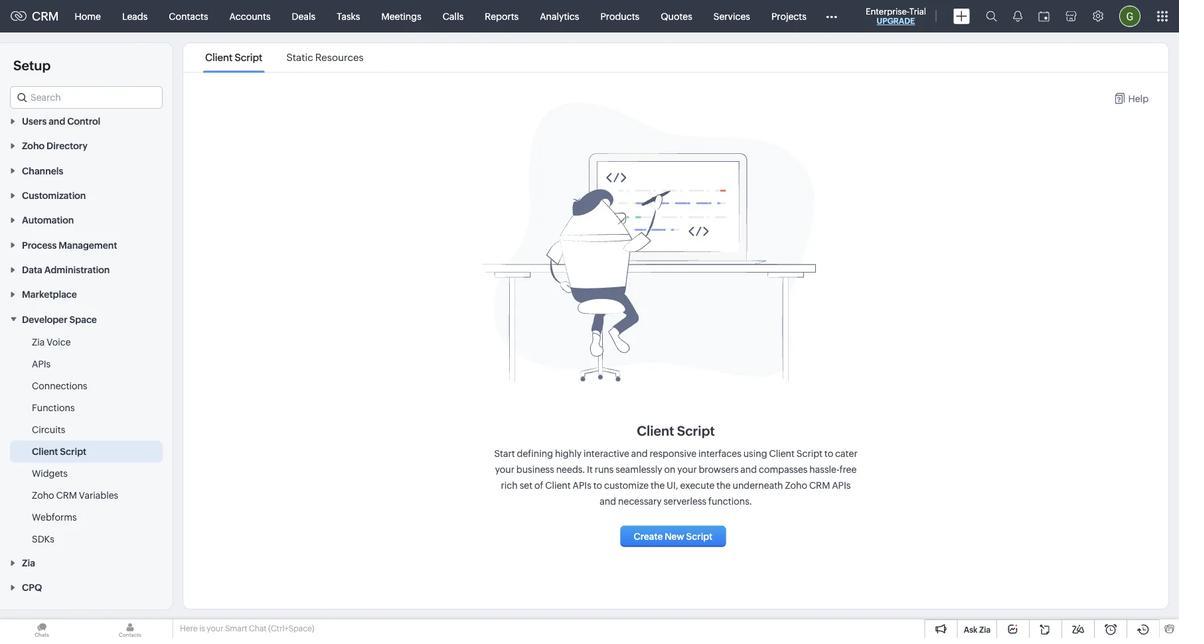 Task type: describe. For each thing, give the bounding box(es) containing it.
using
[[743, 448, 767, 459]]

deals link
[[281, 0, 326, 32]]

is
[[199, 625, 205, 634]]

crm link
[[11, 9, 59, 23]]

upgrade
[[877, 17, 915, 26]]

set
[[520, 480, 532, 491]]

needs.
[[556, 464, 585, 475]]

create menu image
[[953, 8, 970, 24]]

client script inside list
[[205, 52, 262, 63]]

start defining highly interactive and responsive interfaces using client script to cater your business needs. it runs seamlessly on your browsers and compasses hassle-free rich set of client apis to customize the ui, execute the underneath zoho crm apis and necessary serverless functions.
[[494, 448, 857, 507]]

webforms
[[32, 512, 77, 523]]

defining
[[517, 448, 553, 459]]

client inside "developer space" region
[[32, 446, 58, 457]]

developer space region
[[0, 332, 173, 551]]

users and control button
[[0, 108, 173, 133]]

client right of
[[545, 480, 571, 491]]

trial
[[909, 6, 926, 16]]

services
[[714, 11, 750, 22]]

cater
[[835, 448, 857, 459]]

cpq button
[[0, 575, 173, 600]]

script up responsive
[[677, 424, 715, 439]]

ask zia
[[964, 626, 990, 635]]

control
[[67, 116, 100, 127]]

tasks link
[[326, 0, 371, 32]]

reports
[[485, 11, 519, 22]]

1 horizontal spatial your
[[495, 464, 514, 475]]

connections
[[32, 381, 87, 391]]

1 horizontal spatial client script link
[[203, 52, 265, 63]]

meetings
[[381, 11, 421, 22]]

and up 'seamlessly'
[[631, 448, 648, 459]]

interfaces
[[698, 448, 741, 459]]

users
[[22, 116, 47, 127]]

hassle-
[[809, 464, 840, 475]]

meetings link
[[371, 0, 432, 32]]

enterprise-trial upgrade
[[866, 6, 926, 26]]

list containing client script
[[193, 43, 376, 72]]

browsers
[[699, 464, 739, 475]]

zoho inside start defining highly interactive and responsive interfaces using client script to cater your business needs. it runs seamlessly on your browsers and compasses hassle-free rich set of client apis to customize the ui, execute the underneath zoho crm apis and necessary serverless functions.
[[785, 480, 807, 491]]

cpq
[[22, 583, 42, 594]]

apis link
[[32, 357, 51, 371]]

circuits link
[[32, 423, 65, 436]]

signals image
[[1013, 11, 1022, 22]]

ask
[[964, 626, 978, 635]]

profile image
[[1119, 6, 1141, 27]]

channels button
[[0, 158, 173, 183]]

help
[[1128, 93, 1148, 104]]

widgets link
[[32, 467, 68, 480]]

static resources
[[286, 52, 364, 63]]

analytics
[[540, 11, 579, 22]]

deals
[[292, 11, 315, 22]]

2 horizontal spatial your
[[677, 464, 697, 475]]

process
[[22, 240, 57, 251]]

here is your smart chat (ctrl+space)
[[180, 625, 314, 634]]

script inside create new script button
[[686, 531, 713, 542]]

0 horizontal spatial your
[[207, 625, 223, 634]]

and inside dropdown button
[[49, 116, 65, 127]]

home
[[75, 11, 101, 22]]

(ctrl+space)
[[268, 625, 314, 634]]

directory
[[46, 141, 88, 151]]

accounts link
[[219, 0, 281, 32]]

crm inside "developer space" region
[[56, 490, 77, 501]]

serverless
[[663, 496, 706, 507]]

Search text field
[[11, 87, 162, 108]]

space
[[69, 314, 97, 325]]

contacts
[[169, 11, 208, 22]]

search element
[[978, 0, 1005, 33]]

2 horizontal spatial apis
[[832, 480, 851, 491]]

functions link
[[32, 401, 75, 414]]

marketplace
[[22, 289, 77, 300]]

client inside list
[[205, 52, 233, 63]]

create new script
[[634, 531, 713, 542]]

create
[[634, 531, 663, 542]]

users and control
[[22, 116, 100, 127]]

Other Modules field
[[817, 6, 846, 27]]

voice
[[47, 337, 71, 347]]

zia for zia voice
[[32, 337, 45, 347]]

functions.
[[708, 496, 752, 507]]

zoho for zoho crm variables
[[32, 490, 54, 501]]

calendar image
[[1038, 11, 1050, 22]]

zoho directory
[[22, 141, 88, 151]]

ui,
[[667, 480, 678, 491]]

automation
[[22, 215, 74, 226]]

0 horizontal spatial to
[[593, 480, 602, 491]]

0 horizontal spatial client script link
[[32, 445, 86, 458]]

process management button
[[0, 232, 173, 257]]

runs
[[595, 464, 614, 475]]

customize
[[604, 480, 649, 491]]

client up compasses
[[769, 448, 795, 459]]

calls
[[443, 11, 464, 22]]

landing image
[[482, 103, 816, 382]]

chats image
[[0, 620, 84, 639]]

profile element
[[1111, 0, 1148, 32]]

webforms link
[[32, 511, 77, 524]]

2 vertical spatial zia
[[979, 626, 990, 635]]

analytics link
[[529, 0, 590, 32]]

here
[[180, 625, 198, 634]]

calls link
[[432, 0, 474, 32]]

tasks
[[337, 11, 360, 22]]



Task type: locate. For each thing, give the bounding box(es) containing it.
1 horizontal spatial apis
[[573, 480, 591, 491]]

client script up the widgets link
[[32, 446, 86, 457]]

zoho down users at the left top
[[22, 141, 44, 151]]

your
[[495, 464, 514, 475], [677, 464, 697, 475], [207, 625, 223, 634]]

seamlessly
[[616, 464, 662, 475]]

zia inside "developer space" region
[[32, 337, 45, 347]]

crm inside start defining highly interactive and responsive interfaces using client script to cater your business needs. it runs seamlessly on your browsers and compasses hassle-free rich set of client apis to customize the ui, execute the underneath zoho crm apis and necessary serverless functions.
[[809, 480, 830, 491]]

circuits
[[32, 424, 65, 435]]

zia button
[[0, 551, 173, 575]]

compasses
[[759, 464, 808, 475]]

crm up webforms link
[[56, 490, 77, 501]]

2 horizontal spatial client script
[[637, 424, 715, 439]]

search image
[[986, 11, 997, 22]]

apis down free
[[832, 480, 851, 491]]

1 vertical spatial client script link
[[32, 445, 86, 458]]

automation button
[[0, 208, 173, 232]]

interactive
[[583, 448, 629, 459]]

your right on
[[677, 464, 697, 475]]

highly
[[555, 448, 582, 459]]

of
[[534, 480, 543, 491]]

start
[[494, 448, 515, 459]]

0 vertical spatial to
[[824, 448, 833, 459]]

static
[[286, 52, 313, 63]]

apis down it
[[573, 480, 591, 491]]

1 vertical spatial to
[[593, 480, 602, 491]]

it
[[587, 464, 593, 475]]

management
[[59, 240, 117, 251]]

on
[[664, 464, 675, 475]]

to up hassle-
[[824, 448, 833, 459]]

rich
[[501, 480, 518, 491]]

functions
[[32, 403, 75, 413]]

and down using
[[740, 464, 757, 475]]

1 the from the left
[[651, 480, 665, 491]]

create menu element
[[945, 0, 978, 32]]

connections link
[[32, 379, 87, 393]]

your down start at bottom
[[495, 464, 514, 475]]

data administration
[[22, 265, 110, 275]]

chat
[[249, 625, 267, 634]]

1 horizontal spatial to
[[824, 448, 833, 459]]

and right users at the left top
[[49, 116, 65, 127]]

the left ui,
[[651, 480, 665, 491]]

process management
[[22, 240, 117, 251]]

client script link up the widgets link
[[32, 445, 86, 458]]

apis down zia voice
[[32, 359, 51, 369]]

script
[[235, 52, 262, 63], [677, 424, 715, 439], [60, 446, 86, 457], [797, 448, 823, 459], [686, 531, 713, 542]]

0 horizontal spatial apis
[[32, 359, 51, 369]]

zoho for zoho directory
[[22, 141, 44, 151]]

script right new
[[686, 531, 713, 542]]

smart
[[225, 625, 247, 634]]

developer space
[[22, 314, 97, 325]]

None field
[[10, 86, 163, 109]]

data
[[22, 265, 42, 275]]

client down contacts
[[205, 52, 233, 63]]

script inside "developer space" region
[[60, 446, 86, 457]]

accounts
[[229, 11, 271, 22]]

crm
[[32, 9, 59, 23], [809, 480, 830, 491], [56, 490, 77, 501]]

contacts link
[[158, 0, 219, 32]]

zia left voice
[[32, 337, 45, 347]]

execute
[[680, 480, 715, 491]]

script down 'accounts' link
[[235, 52, 262, 63]]

2 the from the left
[[717, 480, 731, 491]]

contacts image
[[88, 620, 172, 639]]

1 vertical spatial client script
[[637, 424, 715, 439]]

script up hassle-
[[797, 448, 823, 459]]

client script inside "developer space" region
[[32, 446, 86, 457]]

responsive
[[650, 448, 696, 459]]

zoho inside dropdown button
[[22, 141, 44, 151]]

quotes link
[[650, 0, 703, 32]]

developer
[[22, 314, 67, 325]]

the down browsers
[[717, 480, 731, 491]]

free
[[840, 464, 857, 475]]

signals element
[[1005, 0, 1030, 33]]

resources
[[315, 52, 364, 63]]

channels
[[22, 166, 63, 176]]

zia inside zia dropdown button
[[22, 558, 35, 569]]

create new script button
[[620, 526, 726, 547]]

zoho down compasses
[[785, 480, 807, 491]]

zoho directory button
[[0, 133, 173, 158]]

and
[[49, 116, 65, 127], [631, 448, 648, 459], [740, 464, 757, 475], [600, 496, 616, 507]]

widgets
[[32, 468, 68, 479]]

leads link
[[111, 0, 158, 32]]

0 vertical spatial zia
[[32, 337, 45, 347]]

zia for zia
[[22, 558, 35, 569]]

zia voice
[[32, 337, 71, 347]]

zoho inside "developer space" region
[[32, 490, 54, 501]]

sdks
[[32, 534, 54, 545]]

leads
[[122, 11, 148, 22]]

marketplace button
[[0, 282, 173, 307]]

your right is on the left
[[207, 625, 223, 634]]

zia right the ask
[[979, 626, 990, 635]]

administration
[[44, 265, 110, 275]]

to down runs
[[593, 480, 602, 491]]

client script link down the accounts
[[203, 52, 265, 63]]

zoho down the widgets link
[[32, 490, 54, 501]]

client up responsive
[[637, 424, 674, 439]]

client script up responsive
[[637, 424, 715, 439]]

script up the widgets link
[[60, 446, 86, 457]]

business
[[516, 464, 554, 475]]

script inside start defining highly interactive and responsive interfaces using client script to cater your business needs. it runs seamlessly on your browsers and compasses hassle-free rich set of client apis to customize the ui, execute the underneath zoho crm apis and necessary serverless functions.
[[797, 448, 823, 459]]

1 horizontal spatial the
[[717, 480, 731, 491]]

2 vertical spatial client script
[[32, 446, 86, 457]]

projects link
[[761, 0, 817, 32]]

data administration button
[[0, 257, 173, 282]]

0 horizontal spatial client script
[[32, 446, 86, 457]]

apis inside "developer space" region
[[32, 359, 51, 369]]

zia up cpq
[[22, 558, 35, 569]]

home link
[[64, 0, 111, 32]]

zoho crm variables link
[[32, 489, 118, 502]]

reports link
[[474, 0, 529, 32]]

and down customize
[[600, 496, 616, 507]]

quotes
[[661, 11, 692, 22]]

zoho crm variables
[[32, 490, 118, 501]]

0 vertical spatial client script
[[205, 52, 262, 63]]

0 horizontal spatial the
[[651, 480, 665, 491]]

customization
[[22, 190, 86, 201]]

crm left home link
[[32, 9, 59, 23]]

products link
[[590, 0, 650, 32]]

setup
[[13, 58, 51, 73]]

client down circuits
[[32, 446, 58, 457]]

0 vertical spatial client script link
[[203, 52, 265, 63]]

1 vertical spatial zia
[[22, 558, 35, 569]]

zia
[[32, 337, 45, 347], [22, 558, 35, 569], [979, 626, 990, 635]]

client script link
[[203, 52, 265, 63], [32, 445, 86, 458]]

list
[[193, 43, 376, 72]]

developer space button
[[0, 307, 173, 332]]

customization button
[[0, 183, 173, 208]]

1 horizontal spatial client script
[[205, 52, 262, 63]]

sdks link
[[32, 533, 54, 546]]

client script down the accounts
[[205, 52, 262, 63]]

services link
[[703, 0, 761, 32]]

crm down hassle-
[[809, 480, 830, 491]]



Task type: vqa. For each thing, say whether or not it's contained in the screenshot.
the left APIs
yes



